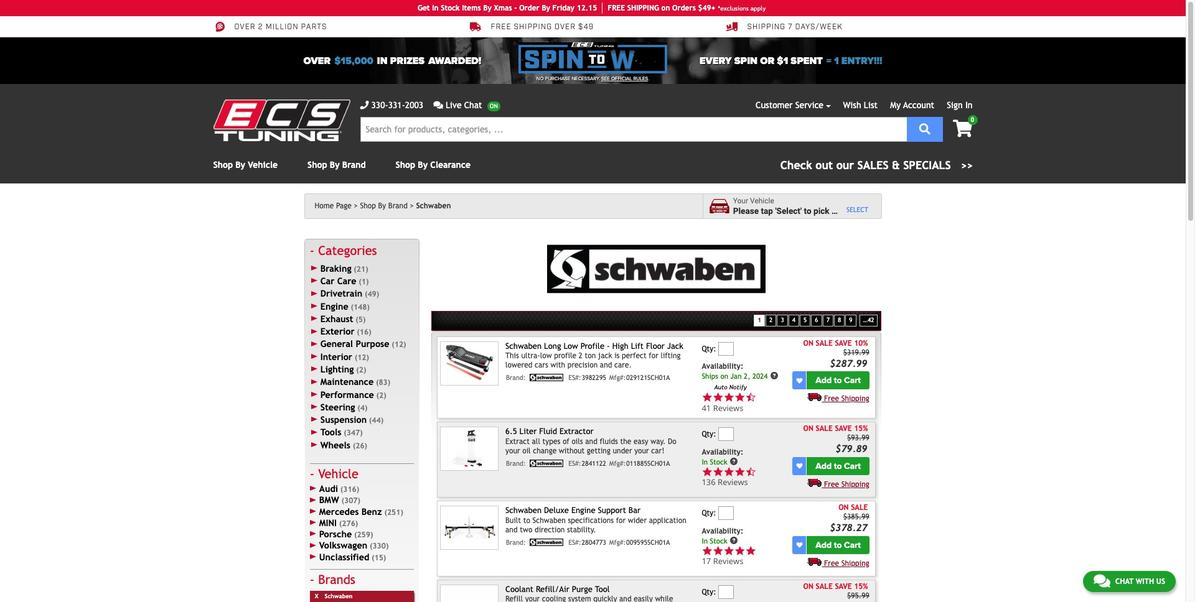 Task type: locate. For each thing, give the bounding box(es) containing it.
question sign image for 17 reviews
[[730, 537, 739, 545]]

by left xmas on the left
[[483, 4, 492, 12]]

availability: up the 17 reviews
[[702, 527, 744, 536]]

shop by brand link right page
[[360, 202, 414, 210]]

schwaben up 'built'
[[506, 506, 542, 516]]

add to cart button down $287.99
[[807, 372, 870, 390]]

comments image inside live chat link
[[434, 101, 443, 110]]

1 left 2 "link"
[[758, 317, 762, 324]]

1 horizontal spatial (2)
[[376, 391, 387, 400]]

None text field
[[719, 342, 734, 356], [719, 428, 734, 442], [719, 342, 734, 356], [719, 428, 734, 442]]

sale inside on sale $385.99 $378.27
[[851, 504, 868, 513]]

on inside on sale save 15% $93.99 $79.89
[[804, 425, 814, 434]]

reviews right 17
[[713, 556, 744, 568]]

under
[[613, 447, 632, 456]]

1 horizontal spatial brand
[[389, 202, 408, 210]]

qty: for $79.89
[[702, 431, 717, 439]]

1 vertical spatial question sign image
[[730, 537, 739, 545]]

qty: down 136 on the bottom of page
[[702, 510, 717, 518]]

your
[[733, 197, 749, 206]]

2 vertical spatial brand:
[[506, 539, 526, 546]]

stock up 136 reviews
[[710, 458, 728, 467]]

half star image right 136 on the bottom of page
[[746, 467, 757, 478]]

0 vertical spatial brand
[[342, 160, 366, 170]]

2 free shipping image from the top
[[808, 479, 822, 488]]

1 vertical spatial add to cart button
[[807, 458, 870, 476]]

2 es#: from the top
[[569, 460, 581, 467]]

1 horizontal spatial engine
[[572, 506, 596, 516]]

direction
[[535, 526, 565, 535]]

availability: up "ships"
[[702, 363, 744, 371]]

customer
[[756, 100, 793, 110]]

save up $319.99
[[835, 339, 852, 348]]

order
[[520, 4, 540, 12]]

0 vertical spatial question sign image
[[730, 458, 739, 466]]

with inside schwaben long low profile - high lift floor jack this ultra-low profile 2 ton jack is perfect for lifting lowered cars with precision and care.
[[551, 361, 566, 370]]

chat right live
[[464, 100, 482, 110]]

with left us
[[1136, 578, 1155, 587]]

see official rules link
[[602, 75, 648, 83]]

$79.89
[[836, 444, 868, 455]]

3 add to cart button from the top
[[807, 537, 870, 555]]

2 vertical spatial 2
[[579, 352, 583, 361]]

0 vertical spatial add to wish list image
[[797, 378, 803, 384]]

es#: down stability.
[[569, 539, 581, 546]]

in
[[432, 4, 439, 12], [966, 100, 973, 110], [702, 458, 708, 467], [702, 537, 708, 546]]

star image
[[713, 393, 724, 404], [713, 467, 724, 478], [724, 467, 735, 478], [735, 467, 746, 478], [713, 546, 724, 557], [724, 546, 735, 557]]

2003
[[405, 100, 424, 110]]

7 left 8
[[827, 317, 830, 324]]

cart
[[844, 376, 861, 386], [844, 461, 861, 472], [844, 540, 861, 551]]

half star image
[[746, 393, 757, 404], [746, 467, 757, 478]]

comments image for live
[[434, 101, 443, 110]]

2 schwaben - corporate logo image from the top
[[528, 460, 566, 467]]

7
[[788, 23, 793, 32], [827, 317, 830, 324]]

schwaben up ultra-
[[506, 342, 542, 351]]

free shipping image up on sale save 15% $93.99 $79.89
[[808, 393, 822, 402]]

on inside on sale save 10% $319.99 $287.99
[[804, 339, 814, 348]]

1 vertical spatial free shipping
[[825, 481, 870, 489]]

half star image down notify
[[746, 393, 757, 404]]

free inside the free shipping over $49 link
[[491, 23, 512, 32]]

to inside 'your vehicle please tap 'select' to pick a vehicle'
[[804, 206, 812, 216]]

free up on sale $385.99 $378.27
[[825, 481, 840, 489]]

schwaben up the "direction"
[[533, 517, 566, 525]]

vehicle up audi
[[318, 467, 359, 481]]

qty: down 17
[[702, 589, 717, 597]]

330-331-2003
[[371, 100, 424, 110]]

1 vertical spatial engine
[[572, 506, 596, 516]]

*exclusions
[[718, 5, 749, 12]]

1 half star image from the top
[[746, 393, 757, 404]]

on right ping
[[662, 4, 670, 12]]

high
[[613, 342, 629, 351]]

1 add to wish list image from the top
[[797, 378, 803, 384]]

precision
[[568, 361, 598, 370]]

shop by brand link for shop by vehicle
[[308, 160, 366, 170]]

your
[[506, 447, 520, 456], [635, 447, 649, 456]]

15% for on sale save 15% $95.99
[[854, 583, 868, 592]]

free shipping down $287.99
[[825, 395, 870, 404]]

schwaben for schwaben deluxe engine support bar built to schwaben specifications for wider application and two direction stability.
[[506, 506, 542, 516]]

and up getting
[[586, 438, 598, 446]]

on for $79.89
[[804, 425, 814, 434]]

brand: for 17 reviews
[[506, 539, 526, 546]]

for inside schwaben deluxe engine support bar built to schwaben specifications for wider application and two direction stability.
[[616, 517, 626, 525]]

add to wish list image
[[797, 378, 803, 384], [797, 543, 803, 549]]

shop by brand for shop by vehicle
[[308, 160, 366, 170]]

1 vertical spatial shop by brand link
[[360, 202, 414, 210]]

interior
[[321, 352, 352, 362]]

1 horizontal spatial on
[[721, 372, 729, 381]]

1 cart from the top
[[844, 376, 861, 386]]

question sign image
[[730, 458, 739, 466], [730, 537, 739, 545]]

question sign image up 136 reviews
[[730, 458, 739, 466]]

save inside on sale save 15% $93.99 $79.89
[[835, 425, 852, 434]]

shipping up the $95.99
[[842, 560, 870, 568]]

0 horizontal spatial your
[[506, 447, 520, 456]]

engine
[[321, 301, 349, 312], [572, 506, 596, 516]]

1 horizontal spatial comments image
[[1094, 574, 1111, 589]]

41 reviews link
[[702, 381, 791, 414], [702, 403, 757, 414]]

comments image
[[434, 101, 443, 110], [1094, 574, 1111, 589]]

0 vertical spatial availability:
[[702, 363, 744, 371]]

lifting
[[661, 352, 681, 361]]

0 vertical spatial engine
[[321, 301, 349, 312]]

0 vertical spatial 15%
[[854, 425, 868, 434]]

1 vertical spatial save
[[835, 425, 852, 434]]

1 horizontal spatial chat
[[1116, 578, 1134, 587]]

2 vertical spatial es#:
[[569, 539, 581, 546]]

cart for $79.89
[[844, 461, 861, 472]]

0 vertical spatial for
[[649, 352, 659, 361]]

(2) up maintenance
[[356, 366, 366, 375]]

bmw
[[319, 495, 339, 506]]

1 vertical spatial es#:
[[569, 460, 581, 467]]

15% up the $95.99
[[854, 583, 868, 592]]

0 horizontal spatial with
[[551, 361, 566, 370]]

0 vertical spatial chat
[[464, 100, 482, 110]]

2 inside "link"
[[770, 317, 773, 324]]

0 vertical spatial (12)
[[392, 341, 406, 350]]

1 vertical spatial (2)
[[376, 391, 387, 400]]

(259)
[[354, 531, 373, 540]]

brand down shop by clearance link
[[389, 202, 408, 210]]

1 vertical spatial schwaben - corporate logo image
[[528, 460, 566, 467]]

no
[[537, 76, 544, 82]]

1 136 reviews link from the top
[[702, 467, 791, 489]]

1 vertical spatial half star image
[[746, 467, 757, 478]]

0 vertical spatial on
[[662, 4, 670, 12]]

shipping 7 days/week link
[[726, 21, 843, 32]]

0 vertical spatial cart
[[844, 376, 861, 386]]

(16)
[[357, 328, 372, 337]]

1 right =
[[835, 54, 839, 67]]

2 horizontal spatial 2
[[770, 317, 773, 324]]

add right add to wish list image
[[816, 461, 832, 472]]

over down parts
[[304, 54, 331, 67]]

1 add to cart from the top
[[816, 376, 861, 386]]

1 horizontal spatial 7
[[827, 317, 830, 324]]

x
[[315, 593, 319, 600]]

1 save from the top
[[835, 339, 852, 348]]

1 vertical spatial comments image
[[1094, 574, 1111, 589]]

$49
[[579, 23, 594, 32]]

by left clearance
[[418, 160, 428, 170]]

add to cart
[[816, 376, 861, 386], [816, 461, 861, 472], [816, 540, 861, 551]]

(26)
[[353, 442, 367, 451]]

care.
[[615, 361, 632, 370]]

1 horizontal spatial 1
[[835, 54, 839, 67]]

1 vertical spatial mfg#:
[[610, 460, 626, 467]]

free shipping over $49
[[491, 23, 594, 32]]

None text field
[[719, 507, 734, 521], [719, 586, 734, 600], [719, 507, 734, 521], [719, 586, 734, 600]]

1 add from the top
[[816, 376, 832, 386]]

9 link
[[846, 315, 857, 327]]

009595sch01a
[[627, 539, 670, 546]]

star image inside 41 reviews link
[[713, 393, 724, 404]]

vehicle up tap
[[750, 197, 775, 206]]

7 left days/week
[[788, 23, 793, 32]]

cart down '$79.89'
[[844, 461, 861, 472]]

6.5 liter fluid extractor link
[[506, 427, 594, 437]]

2841122
[[582, 460, 607, 467]]

availability: for 136
[[702, 448, 744, 457]]

0 horizontal spatial and
[[506, 526, 518, 535]]

3 save from the top
[[835, 583, 852, 592]]

stock for 17
[[710, 537, 728, 546]]

2 add to cart button from the top
[[807, 458, 870, 476]]

add down on sale save 10% $319.99 $287.99
[[816, 376, 832, 386]]

question sign image
[[770, 372, 779, 381]]

1 free shipping image from the top
[[808, 393, 822, 402]]

on inside on sale $385.99 $378.27
[[839, 504, 849, 513]]

0 horizontal spatial vehicle
[[248, 160, 278, 170]]

0 vertical spatial free shipping
[[825, 395, 870, 404]]

every
[[700, 54, 732, 67]]

schwaben - corporate logo image
[[528, 374, 566, 382], [528, 460, 566, 467], [528, 539, 566, 546]]

add to cart for $287.99
[[816, 376, 861, 386]]

0 horizontal spatial engine
[[321, 301, 349, 312]]

0 vertical spatial (2)
[[356, 366, 366, 375]]

over left million
[[234, 23, 256, 32]]

2 horizontal spatial and
[[600, 361, 612, 370]]

1 vertical spatial availability:
[[702, 448, 744, 457]]

0 horizontal spatial over
[[234, 23, 256, 32]]

ecs tuning 'spin to win' contest logo image
[[519, 42, 667, 73]]

select
[[847, 206, 869, 213]]

shipping for 15%
[[842, 481, 870, 489]]

shipping down "apply"
[[748, 23, 786, 32]]

1 vertical spatial on
[[721, 372, 729, 381]]

1 horizontal spatial and
[[586, 438, 598, 446]]

your down easy
[[635, 447, 649, 456]]

1 availability: in stock from the top
[[702, 448, 744, 467]]

1 qty: from the top
[[702, 345, 717, 354]]

schwaben - corporate logo image down cars
[[528, 374, 566, 382]]

free shipping up on sale save 15% $95.99
[[825, 560, 870, 568]]

schwaben inside schwaben long low profile - high lift floor jack this ultra-low profile 2 ton jack is perfect for lifting lowered cars with precision and care.
[[506, 342, 542, 351]]

1 15% from the top
[[854, 425, 868, 434]]

41 reviews link down auto notify
[[702, 403, 757, 414]]

free shipping for $79.89
[[825, 481, 870, 489]]

- inside schwaben long low profile - high lift floor jack this ultra-low profile 2 ton jack is perfect for lifting lowered cars with precision and care.
[[607, 342, 610, 351]]

1 vertical spatial brand:
[[506, 460, 526, 467]]

shop by brand link up "home page" link
[[308, 160, 366, 170]]

2 vertical spatial mfg#:
[[610, 539, 626, 546]]

brand for shop by vehicle
[[342, 160, 366, 170]]

1 vertical spatial add
[[816, 461, 832, 472]]

1 vertical spatial add to cart
[[816, 461, 861, 472]]

free shipping image for $287.99
[[808, 393, 822, 402]]

2 15% from the top
[[854, 583, 868, 592]]

cart down the $378.27
[[844, 540, 861, 551]]

chat left us
[[1116, 578, 1134, 587]]

over for over $15,000 in prizes
[[304, 54, 331, 67]]

es#2841122 - 011885sch01a - 6.5 liter fluid extractor - extract all types of oils and fluids the easy way. do your oil change without getting under your car! - schwaben - audi bmw volkswagen mercedes benz mini porsche image
[[440, 427, 499, 471]]

cars
[[535, 361, 549, 370]]

sales & specials
[[858, 159, 951, 172]]

getting
[[587, 447, 611, 456]]

add up free shipping icon
[[816, 540, 832, 551]]

add to cart button for $287.99
[[807, 372, 870, 390]]

0 vertical spatial brand:
[[506, 374, 526, 382]]

0
[[971, 116, 975, 123]]

to down '$79.89'
[[834, 461, 842, 472]]

1 vertical spatial and
[[586, 438, 598, 446]]

2 add to wish list image from the top
[[797, 543, 803, 549]]

2 link
[[766, 315, 777, 327]]

pick
[[814, 206, 830, 216]]

free shipping up on sale $385.99 $378.27
[[825, 481, 870, 489]]

3 brand: from the top
[[506, 539, 526, 546]]

0 horizontal spatial 2
[[258, 23, 263, 32]]

without
[[559, 447, 585, 456]]

brand for home page
[[389, 202, 408, 210]]

brand: down two
[[506, 539, 526, 546]]

car!
[[652, 447, 665, 456]]

(276)
[[339, 520, 358, 529]]

136 reviews
[[702, 477, 748, 489]]

schwaben - corporate logo image down the "direction"
[[528, 539, 566, 546]]

2 136 reviews link from the top
[[702, 477, 757, 489]]

shop by brand right page
[[360, 202, 408, 210]]

free down $287.99
[[825, 395, 840, 404]]

2 vertical spatial save
[[835, 583, 852, 592]]

1 vertical spatial -
[[607, 342, 610, 351]]

schwaben - corporate logo image for 17 reviews
[[528, 539, 566, 546]]

live
[[446, 100, 462, 110]]

engine up exhaust
[[321, 301, 349, 312]]

availability: up 136 reviews
[[702, 448, 744, 457]]

free ship ping on orders $49+ *exclusions apply
[[608, 4, 766, 12]]

vehicle
[[839, 206, 866, 216]]

es#3982295 - 029121sch01a - schwaben long low profile - high lift floor jack - this ultra-low profile 2 ton jack is perfect for lifting lowered cars with precision and care. - schwaben - audi bmw volkswagen mercedes benz mini porsche image
[[440, 342, 499, 386]]

on sale save 15% $95.99
[[804, 583, 870, 601]]

1 vertical spatial with
[[1136, 578, 1155, 587]]

on inside availability: ships on jan 2, 2024
[[721, 372, 729, 381]]

comments image left live
[[434, 101, 443, 110]]

0 vertical spatial shop by brand link
[[308, 160, 366, 170]]

vehicle audi (316) bmw (307) mercedes benz (251) mini (276) porsche (259) volkswagen (330) unclassified (15)
[[318, 467, 403, 563]]

reviews down auto notify
[[713, 403, 744, 414]]

shipping inside shipping 7 days/week link
[[748, 23, 786, 32]]

comments image inside "chat with us" link
[[1094, 574, 1111, 589]]

(15)
[[372, 554, 386, 563]]

save up the $95.99
[[835, 583, 852, 592]]

way.
[[651, 438, 666, 446]]

1 vertical spatial cart
[[844, 461, 861, 472]]

reviews for 17 reviews
[[713, 556, 744, 568]]

add to cart down $287.99
[[816, 376, 861, 386]]

2 cart from the top
[[844, 461, 861, 472]]

auto notify
[[715, 385, 747, 391]]

shop by brand for home page
[[360, 202, 408, 210]]

free for $287.99
[[825, 395, 840, 404]]

0 vertical spatial availability: in stock
[[702, 448, 744, 467]]

availability: for 17
[[702, 527, 744, 536]]

1 vertical spatial reviews
[[718, 477, 748, 489]]

free shipping image
[[808, 393, 822, 402], [808, 479, 822, 488]]

us
[[1157, 578, 1166, 587]]

136
[[702, 477, 716, 489]]

to for $378.27
[[834, 540, 842, 551]]

0 vertical spatial over
[[234, 23, 256, 32]]

0 horizontal spatial 1
[[758, 317, 762, 324]]

schwaben down the brands
[[325, 593, 353, 600]]

2 vertical spatial reviews
[[713, 556, 744, 568]]

0 vertical spatial es#:
[[569, 374, 581, 382]]

1 vertical spatial add to wish list image
[[797, 543, 803, 549]]

2 mfg#: from the top
[[610, 460, 626, 467]]

1 horizontal spatial -
[[607, 342, 610, 351]]

8
[[838, 317, 841, 324]]

schwaben long low profile - high lift floor jack this ultra-low profile 2 ton jack is perfect for lifting lowered cars with precision and care.
[[506, 342, 684, 370]]

mfg#: down care.
[[610, 374, 626, 382]]

(2)
[[356, 366, 366, 375], [376, 391, 387, 400]]

all
[[532, 438, 541, 446]]

sale inside on sale save 10% $319.99 $287.99
[[816, 339, 833, 348]]

my
[[891, 100, 901, 110]]

0 vertical spatial add to cart
[[816, 376, 861, 386]]

0 vertical spatial comments image
[[434, 101, 443, 110]]

1 free shipping from the top
[[825, 395, 870, 404]]

2 horizontal spatial vehicle
[[750, 197, 775, 206]]

es#: down precision
[[569, 374, 581, 382]]

029121sch01a
[[627, 374, 670, 382]]

reviews right 136 on the bottom of page
[[718, 477, 748, 489]]

1 17 reviews link from the top
[[702, 546, 791, 568]]

free shipping image down on sale save 15% $93.99 $79.89
[[808, 479, 822, 488]]

support
[[598, 506, 626, 516]]

0 horizontal spatial brand
[[342, 160, 366, 170]]

and
[[600, 361, 612, 370], [586, 438, 598, 446], [506, 526, 518, 535]]

save up $93.99
[[835, 425, 852, 434]]

$1
[[777, 54, 789, 67]]

0 vertical spatial reviews
[[713, 403, 744, 414]]

entry!!!
[[842, 54, 883, 67]]

3 qty: from the top
[[702, 510, 717, 518]]

1 your from the left
[[506, 447, 520, 456]]

add to cart down the $378.27
[[816, 540, 861, 551]]

2 vertical spatial add
[[816, 540, 832, 551]]

0 vertical spatial 1
[[835, 54, 839, 67]]

2 up precision
[[579, 352, 583, 361]]

home page link
[[315, 202, 358, 210]]

and inside 6.5 liter fluid extractor extract all types of oils and fluids the easy way. do your oil change without getting under your car!
[[586, 438, 598, 446]]

15% for on sale save 15% $93.99 $79.89
[[854, 425, 868, 434]]

5
[[804, 317, 807, 324]]

sale inside on sale save 15% $93.99 $79.89
[[816, 425, 833, 434]]

2 availability: from the top
[[702, 448, 744, 457]]

jack
[[667, 342, 684, 351]]

2 free shipping from the top
[[825, 481, 870, 489]]

cart down $287.99
[[844, 376, 861, 386]]

0 vertical spatial free shipping image
[[808, 393, 822, 402]]

add to wish list image
[[797, 464, 803, 470]]

2 add from the top
[[816, 461, 832, 472]]

on for $378.27
[[839, 504, 849, 513]]

add for $79.89
[[816, 461, 832, 472]]

stock up the 17 reviews
[[710, 537, 728, 546]]

stock left items
[[441, 4, 460, 12]]

mfg#: right "2804773"
[[610, 539, 626, 546]]

1 add to cart button from the top
[[807, 372, 870, 390]]

car
[[321, 276, 335, 287]]

2 save from the top
[[835, 425, 852, 434]]

3 mfg#: from the top
[[610, 539, 626, 546]]

0 horizontal spatial on
[[662, 4, 670, 12]]

3 schwaben - corporate logo image from the top
[[528, 539, 566, 546]]

15% inside on sale save 15% $93.99 $79.89
[[854, 425, 868, 434]]

2 availability: in stock from the top
[[702, 527, 744, 546]]

2 brand: from the top
[[506, 460, 526, 467]]

0 vertical spatial add to cart button
[[807, 372, 870, 390]]

331-
[[388, 100, 405, 110]]

2 vertical spatial free shipping
[[825, 560, 870, 568]]

save for $79.89
[[835, 425, 852, 434]]

to up two
[[524, 517, 531, 525]]

get in stock items by xmas - order by friday 12.15
[[418, 4, 597, 12]]

2 add to cart from the top
[[816, 461, 861, 472]]

on
[[662, 4, 670, 12], [721, 372, 729, 381]]

2 half star image from the top
[[746, 467, 757, 478]]

drivetrain
[[321, 289, 363, 299]]

4 link
[[789, 315, 800, 327]]

1 horizontal spatial 2
[[579, 352, 583, 361]]

comments image for chat
[[1094, 574, 1111, 589]]

0 vertical spatial with
[[551, 361, 566, 370]]

2 vertical spatial availability:
[[702, 527, 744, 536]]

3 es#: from the top
[[569, 539, 581, 546]]

free shipping image
[[808, 558, 822, 567]]

- right xmas on the left
[[515, 4, 517, 12]]

1 vertical spatial 2
[[770, 317, 773, 324]]

(12) right purpose
[[392, 341, 406, 350]]

and down jack
[[600, 361, 612, 370]]

1 brand: from the top
[[506, 374, 526, 382]]

15% inside on sale save 15% $95.99
[[854, 583, 868, 592]]

and down 'built'
[[506, 526, 518, 535]]

save inside on sale save 10% $319.99 $287.99
[[835, 339, 852, 348]]

engine inside schwaben deluxe engine support bar built to schwaben specifications for wider application and two direction stability.
[[572, 506, 596, 516]]

schwaben down shop by clearance link
[[416, 202, 451, 210]]

shipping down $287.99
[[842, 395, 870, 404]]

add to wish list image for $287.99
[[797, 378, 803, 384]]

0 vertical spatial add
[[816, 376, 832, 386]]

2 left million
[[258, 23, 263, 32]]

star image
[[702, 393, 713, 404], [724, 393, 735, 404], [735, 393, 746, 404], [702, 467, 713, 478], [702, 546, 713, 557], [735, 546, 746, 557], [746, 546, 757, 557]]

your down extract
[[506, 447, 520, 456]]

availability: in stock up 136 reviews
[[702, 448, 744, 467]]

(83)
[[376, 379, 391, 388]]

2 your from the left
[[635, 447, 649, 456]]

by down the ecs tuning image
[[236, 160, 245, 170]]

free
[[608, 4, 625, 12]]

with down the "profile"
[[551, 361, 566, 370]]

2 vertical spatial cart
[[844, 540, 861, 551]]

1 link
[[754, 315, 765, 327]]

2 vertical spatial vehicle
[[318, 467, 359, 481]]

availability: inside availability: ships on jan 2, 2024
[[702, 363, 744, 371]]

schwaben for schwaben long low profile - high lift floor jack this ultra-low profile 2 ton jack is perfect for lifting lowered cars with precision and care.
[[506, 342, 542, 351]]

41 reviews link down the 2,
[[702, 381, 791, 414]]

2 vertical spatial stock
[[710, 537, 728, 546]]

cart for $287.99
[[844, 376, 861, 386]]

jack
[[598, 352, 613, 361]]

9
[[850, 317, 853, 324]]

1 availability: from the top
[[702, 363, 744, 371]]

3 availability: from the top
[[702, 527, 744, 536]]

availability: in stock for 136
[[702, 448, 744, 467]]

for down support
[[616, 517, 626, 525]]

question sign image up the 17 reviews
[[730, 537, 739, 545]]

add to cart down '$79.89'
[[816, 461, 861, 472]]

on
[[804, 339, 814, 348], [804, 425, 814, 434], [839, 504, 849, 513], [804, 583, 814, 592]]

sign
[[947, 100, 963, 110]]

- up jack
[[607, 342, 610, 351]]

1 question sign image from the top
[[730, 458, 739, 466]]

1 vertical spatial for
[[616, 517, 626, 525]]

1 vertical spatial 15%
[[854, 583, 868, 592]]

vehicle
[[248, 160, 278, 170], [750, 197, 775, 206], [318, 467, 359, 481]]

reviews for 136 reviews
[[718, 477, 748, 489]]

1 mfg#: from the top
[[610, 374, 626, 382]]

to down $287.99
[[834, 376, 842, 386]]

1 vertical spatial over
[[304, 54, 331, 67]]

0 horizontal spatial -
[[515, 4, 517, 12]]

3 link
[[777, 315, 788, 327]]

over 2 million parts
[[234, 23, 327, 32]]

0 vertical spatial half star image
[[746, 393, 757, 404]]

2 question sign image from the top
[[730, 537, 739, 545]]

to left the pick
[[804, 206, 812, 216]]

and inside schwaben deluxe engine support bar built to schwaben specifications for wider application and two direction stability.
[[506, 526, 518, 535]]

1 vertical spatial vehicle
[[750, 197, 775, 206]]

add to cart button down the $378.27
[[807, 537, 870, 555]]

sale inside on sale save 15% $95.99
[[816, 583, 833, 592]]

categories
[[318, 243, 377, 258]]

reviews for 41 reviews
[[713, 403, 744, 414]]

2 qty: from the top
[[702, 431, 717, 439]]

3 add to cart from the top
[[816, 540, 861, 551]]

engine up specifications
[[572, 506, 596, 516]]

3 free shipping from the top
[[825, 560, 870, 568]]

(2) down (83)
[[376, 391, 387, 400]]

question sign image for 136 reviews
[[730, 458, 739, 466]]

1 vertical spatial (12)
[[355, 354, 369, 362]]



Task type: describe. For each thing, give the bounding box(es) containing it.
free for $79.89
[[825, 481, 840, 489]]

this
[[506, 352, 519, 361]]

shop by vehicle link
[[213, 160, 278, 170]]

add to cart for $79.89
[[816, 461, 861, 472]]

add to cart button for $79.89
[[807, 458, 870, 476]]

330-
[[371, 100, 388, 110]]

in right get
[[432, 4, 439, 12]]

$95.99
[[848, 592, 870, 601]]

xmas
[[494, 4, 512, 12]]

coolant
[[506, 585, 534, 595]]

on inside on sale save 15% $95.99
[[804, 583, 814, 592]]

over
[[555, 23, 576, 32]]

sales
[[858, 159, 889, 172]]

days/week
[[796, 23, 843, 32]]

vehicle inside vehicle audi (316) bmw (307) mercedes benz (251) mini (276) porsche (259) volkswagen (330) unclassified (15)
[[318, 467, 359, 481]]

sale for $287.99
[[816, 339, 833, 348]]

6.5
[[506, 427, 517, 437]]

10%
[[854, 339, 868, 348]]

es#: 2841122 mfg#: 011885sch01a
[[569, 460, 670, 467]]

every spin or $1 spent = 1 entry!!!
[[700, 54, 883, 67]]

1 vertical spatial 1
[[758, 317, 762, 324]]

my account link
[[891, 100, 935, 110]]

*exclusions apply link
[[718, 3, 766, 13]]

search image
[[920, 123, 931, 134]]

oils
[[572, 438, 583, 446]]

1 horizontal spatial with
[[1136, 578, 1155, 587]]

0 horizontal spatial (2)
[[356, 366, 366, 375]]

by up "home page" link
[[330, 160, 340, 170]]

customer service button
[[756, 99, 831, 112]]

mfg#: for 136 reviews
[[610, 460, 626, 467]]

on sale save 15% $93.99 $79.89
[[804, 425, 870, 455]]

add for $287.99
[[816, 376, 832, 386]]

(316)
[[340, 486, 359, 494]]

…42
[[863, 317, 875, 324]]

brand: for 136 reviews
[[506, 460, 526, 467]]

purpose
[[356, 339, 390, 350]]

shop by brand link for home page
[[360, 202, 414, 210]]

shop by clearance
[[396, 160, 471, 170]]

clearance
[[431, 160, 471, 170]]

sales & specials link
[[781, 157, 973, 174]]

built
[[506, 517, 521, 525]]

(21)
[[354, 265, 368, 274]]

wish list link
[[844, 100, 878, 110]]

add to wish list image for $378.27
[[797, 543, 803, 549]]

schwaben inside brands x schwaben
[[325, 593, 353, 600]]

save for $287.99
[[835, 339, 852, 348]]

page
[[336, 202, 352, 210]]

to for 10%
[[834, 376, 842, 386]]

ecs tuning image
[[213, 100, 350, 141]]

do
[[668, 438, 677, 446]]

floor
[[646, 342, 665, 351]]

chat with us link
[[1084, 572, 1176, 593]]

4 qty: from the top
[[702, 589, 717, 597]]

1 vertical spatial 7
[[827, 317, 830, 324]]

to for 15%
[[834, 461, 842, 472]]

sale for $378.27
[[851, 504, 868, 513]]

0 horizontal spatial (12)
[[355, 354, 369, 362]]

Search text field
[[360, 117, 907, 142]]

schwaben - corporate logo image for 136 reviews
[[528, 460, 566, 467]]

es#2712734 - 003466sch01 - coolant refill/air purge tool - refill your cooling system quickly and easily while avoiding airlock issues - schwaben - audi bmw volkswagen mercedes benz mini porsche image
[[440, 585, 499, 603]]

&
[[892, 159, 900, 172]]

$385.99
[[844, 513, 870, 522]]

exterior
[[321, 326, 355, 337]]

rules
[[634, 76, 648, 82]]

0 vertical spatial 7
[[788, 23, 793, 32]]

3 cart from the top
[[844, 540, 861, 551]]

mfg#: for 17 reviews
[[610, 539, 626, 546]]

audi
[[319, 484, 338, 494]]

qty: for $378.27
[[702, 510, 717, 518]]

long
[[544, 342, 561, 351]]

for inside schwaben long low profile - high lift floor jack this ultra-low profile 2 ton jack is perfect for lifting lowered cars with precision and care.
[[649, 352, 659, 361]]

es#: for 17 reviews
[[569, 539, 581, 546]]

by right page
[[378, 202, 386, 210]]

in right sign
[[966, 100, 973, 110]]

sign in
[[947, 100, 973, 110]]

vehicle inside 'your vehicle please tap 'select' to pick a vehicle'
[[750, 197, 775, 206]]

(1)
[[359, 278, 369, 287]]

es#: for 136 reviews
[[569, 460, 581, 467]]

in up 136 on the bottom of page
[[702, 458, 708, 467]]

1 41 reviews link from the top
[[702, 381, 791, 414]]

1 horizontal spatial (12)
[[392, 341, 406, 350]]

0 vertical spatial vehicle
[[248, 160, 278, 170]]

free shipping for $287.99
[[825, 395, 870, 404]]

or
[[760, 54, 775, 67]]

select link
[[847, 206, 869, 214]]

in up 17
[[702, 537, 708, 546]]

qty: for $287.99
[[702, 345, 717, 354]]

low
[[564, 342, 578, 351]]

chat with us
[[1116, 578, 1166, 587]]

330-331-2003 link
[[360, 99, 424, 112]]

6 link
[[812, 315, 822, 327]]

2 inside schwaben long low profile - high lift floor jack this ultra-low profile 2 ton jack is perfect for lifting lowered cars with precision and care.
[[579, 352, 583, 361]]

two
[[520, 526, 533, 535]]

sale for $79.89
[[816, 425, 833, 434]]

(251)
[[384, 509, 403, 517]]

es#: 2804773 mfg#: 009595sch01a
[[569, 539, 670, 546]]

see
[[602, 76, 610, 82]]

1 vertical spatial chat
[[1116, 578, 1134, 587]]

half star image for 41 reviews
[[746, 393, 757, 404]]

$49+
[[698, 4, 716, 12]]

2804773
[[582, 539, 607, 546]]

extractor
[[560, 427, 594, 437]]

phone image
[[360, 101, 369, 110]]

es#2804773 - 009595sch01a - schwaben deluxe engine support bar - built to schwaben specifications for wider application and two direction stability. - schwaben - audi bmw volkswagen mercedes benz mini porsche image
[[440, 506, 499, 550]]

(5)
[[356, 316, 366, 324]]

ton
[[585, 352, 596, 361]]

2 17 reviews link from the top
[[702, 556, 757, 568]]

by right order
[[542, 4, 550, 12]]

free for $378.27
[[825, 560, 840, 568]]

and inside schwaben long low profile - high lift floor jack this ultra-low profile 2 ton jack is perfect for lifting lowered cars with precision and care.
[[600, 361, 612, 370]]

to inside schwaben deluxe engine support bar built to schwaben specifications for wider application and two direction stability.
[[524, 517, 531, 525]]

1 es#: from the top
[[569, 374, 581, 382]]

fluid
[[539, 427, 557, 437]]

a
[[832, 206, 837, 216]]

oil
[[523, 447, 531, 456]]

schwaben deluxe engine support bar built to schwaben specifications for wider application and two direction stability.
[[506, 506, 687, 535]]

2,
[[744, 372, 751, 381]]

over for over 2 million parts
[[234, 23, 256, 32]]

service
[[796, 100, 824, 110]]

availability: ships on jan 2, 2024
[[702, 363, 768, 381]]

save inside on sale save 15% $95.99
[[835, 583, 852, 592]]

spin
[[735, 54, 758, 67]]

es#: 3982295 mfg#: 029121sch01a
[[569, 374, 670, 382]]

engine inside categories braking (21) car care (1) drivetrain (49) engine (148) exhaust (5) exterior (16) general purpose (12) interior (12) lighting (2) maintenance (83) performance (2) steering (4) suspension (44) tools (347) wheels (26)
[[321, 301, 349, 312]]

availability: in stock for 17
[[702, 527, 744, 546]]

volkswagen
[[319, 541, 368, 551]]

3 add from the top
[[816, 540, 832, 551]]

mercedes
[[319, 507, 359, 517]]

parts
[[301, 23, 327, 32]]

types
[[543, 438, 561, 446]]

5 link
[[800, 315, 811, 327]]

tools
[[321, 427, 342, 438]]

account
[[904, 100, 935, 110]]

application
[[649, 517, 687, 525]]

2 41 reviews link from the top
[[702, 403, 757, 414]]

ping
[[643, 4, 659, 12]]

(307)
[[342, 497, 361, 506]]

change
[[533, 447, 557, 456]]

shop by clearance link
[[396, 160, 471, 170]]

deluxe
[[544, 506, 569, 516]]

free shipping image for $79.89
[[808, 479, 822, 488]]

on for $287.99
[[804, 339, 814, 348]]

over 2 million parts link
[[213, 21, 327, 32]]

shipping for 10%
[[842, 395, 870, 404]]

shipping for $378.27
[[842, 560, 870, 568]]

schwaben for schwaben
[[416, 202, 451, 210]]

0 horizontal spatial chat
[[464, 100, 482, 110]]

6
[[815, 317, 819, 324]]

shopping cart image
[[953, 120, 973, 138]]

0 vertical spatial stock
[[441, 4, 460, 12]]

8 link
[[834, 315, 845, 327]]

1 schwaben - corporate logo image from the top
[[528, 374, 566, 382]]

wheels
[[321, 440, 351, 451]]

stock for 136
[[710, 458, 728, 467]]

…42 link
[[860, 315, 878, 327]]

half star image for 136 reviews
[[746, 467, 757, 478]]



Task type: vqa. For each thing, say whether or not it's contained in the screenshot.


